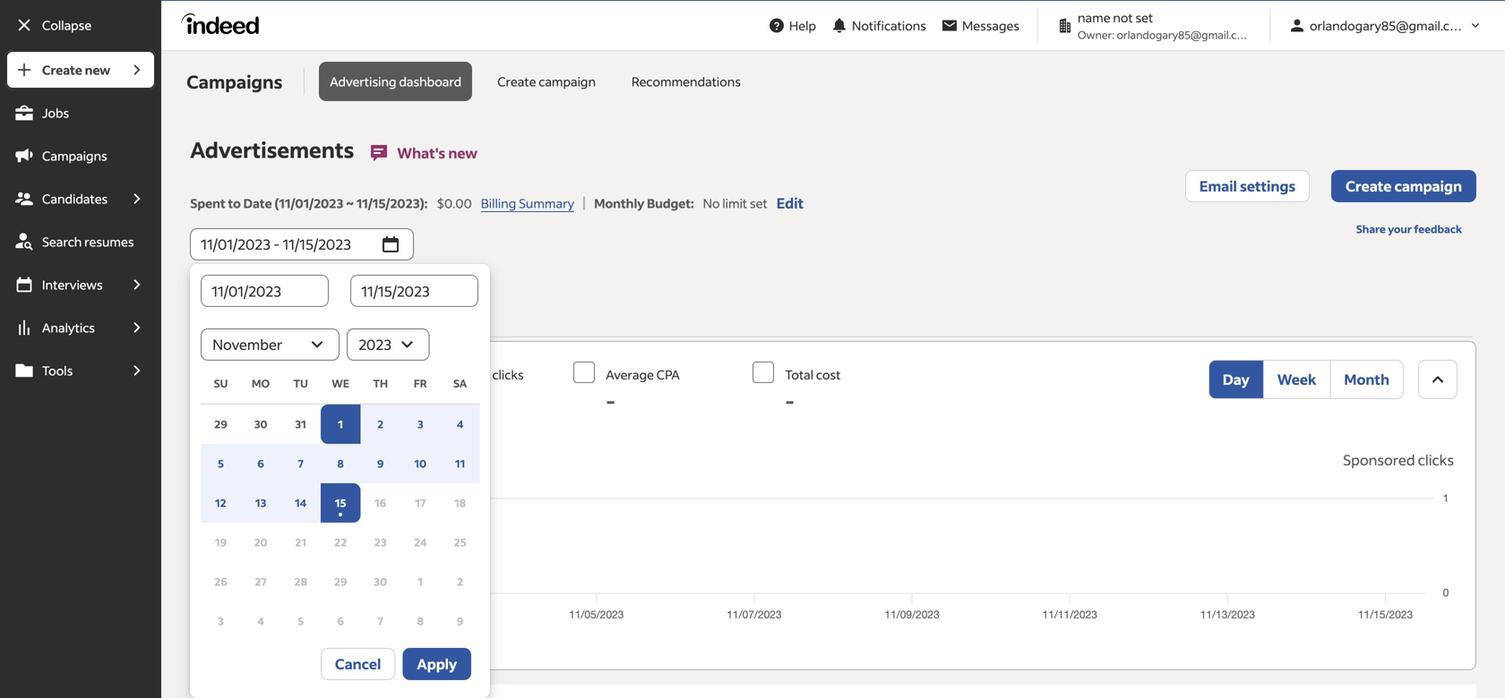 Task type: vqa. For each thing, say whether or not it's contained in the screenshot.
$500 increment threshold:
no



Task type: describe. For each thing, give the bounding box(es) containing it.
9 for rightmost 9 button
[[457, 615, 464, 629]]

24 button
[[400, 523, 440, 563]]

0 horizontal spatial 5
[[218, 457, 224, 471]]

clicks for sponsored clicks
[[1418, 451, 1454, 470]]

14 button
[[281, 484, 321, 523]]

your
[[1388, 222, 1412, 236]]

1 horizontal spatial create campaign link
[[1332, 170, 1477, 202]]

menu bar containing create new
[[0, 50, 161, 699]]

1 horizontal spatial 6
[[337, 615, 344, 629]]

create inside create new link
[[42, 62, 82, 78]]

1 vertical spatial 29 button
[[321, 563, 361, 602]]

0 vertical spatial 2 button
[[361, 405, 400, 444]]

new for create new
[[85, 62, 110, 78]]

create campaign for the right create campaign link
[[1346, 177, 1462, 195]]

job ads
[[208, 302, 262, 320]]

0 vertical spatial 30
[[254, 418, 267, 431]]

advertising
[[330, 73, 397, 90]]

1 vertical spatial 4 button
[[241, 602, 281, 642]]

1 for the topmost 1 button
[[338, 418, 343, 431]]

new for what's new
[[448, 144, 478, 162]]

average cpa -
[[606, 367, 680, 415]]

create for the right create campaign link
[[1346, 177, 1392, 195]]

create new link
[[5, 50, 118, 90]]

advertisements
[[190, 136, 354, 164]]

email settings button
[[1185, 170, 1310, 202]]

~
[[346, 195, 354, 211]]

candidates link
[[5, 179, 118, 219]]

0 horizontal spatial 5 button
[[201, 444, 241, 484]]

no
[[703, 195, 720, 211]]

cancel
[[335, 655, 381, 674]]

1 horizontal spatial 6 button
[[321, 602, 361, 642]]

month
[[1344, 370, 1390, 389]]

set inside name not set owner: orlandogary85@gmail.com
[[1136, 9, 1153, 26]]

31 button
[[281, 405, 321, 444]]

21 button
[[281, 523, 321, 563]]

0 vertical spatial 9 button
[[361, 444, 400, 484]]

sponsored for sponsored applies
[[213, 451, 285, 470]]

candidates
[[42, 191, 108, 207]]

create campaign for create campaign link to the top
[[497, 73, 596, 90]]

week button
[[1263, 360, 1331, 400]]

0 horizontal spatial 8 button
[[321, 444, 361, 484]]

1 horizontal spatial 5 button
[[281, 602, 321, 642]]

25 button
[[440, 523, 480, 563]]

1 horizontal spatial campaigns
[[187, 70, 282, 93]]

apply
[[417, 655, 457, 674]]

week
[[1278, 370, 1317, 389]]

3 for 26
[[218, 615, 224, 629]]

1 vertical spatial 30
[[374, 575, 387, 589]]

3 button for 2
[[400, 405, 440, 444]]

27
[[255, 575, 267, 589]]

not
[[1113, 9, 1133, 26]]

indeed home image
[[181, 13, 267, 34]]

applies for sponsored applies 0
[[310, 367, 351, 383]]

apply button
[[403, 649, 471, 681]]

total
[[785, 367, 814, 383]]

20 button
[[241, 523, 281, 563]]

sponsored clicks 0
[[427, 367, 524, 415]]

applies for sponsored applies
[[287, 451, 334, 470]]

20
[[254, 536, 267, 550]]

24
[[414, 536, 427, 550]]

0 horizontal spatial 6
[[258, 457, 264, 471]]

0 vertical spatial 7 button
[[281, 444, 321, 484]]

summary
[[519, 195, 575, 211]]

10 button
[[400, 444, 440, 484]]

0 vertical spatial 29 button
[[201, 405, 241, 444]]

tools link
[[5, 351, 118, 391]]

fr
[[414, 377, 427, 391]]

orlandogary85@gmail.com button
[[1281, 9, 1491, 42]]

31
[[295, 418, 306, 431]]

advertising dashboard link
[[319, 62, 472, 101]]

1 horizontal spatial 7
[[378, 615, 383, 629]]

what's new
[[397, 144, 478, 162]]

email
[[1200, 177, 1237, 195]]

total cost -
[[785, 367, 841, 415]]

recommendations
[[632, 73, 741, 90]]

3 for 2
[[417, 418, 423, 431]]

2 for rightmost "2" button
[[457, 575, 463, 589]]

event
[[334, 302, 372, 320]]

we
[[332, 377, 349, 391]]

grid containing su
[[201, 361, 480, 642]]

15
[[335, 496, 346, 510]]

1 horizontal spatial 9 button
[[440, 602, 480, 642]]

email settings
[[1200, 177, 1296, 195]]

sponsored for sponsored clicks 0
[[427, 367, 490, 383]]

share
[[1356, 222, 1386, 236]]

(11/01/2023
[[275, 195, 343, 211]]

job ads button
[[194, 286, 276, 337]]

th
[[373, 377, 388, 391]]

sponsored applies 0
[[245, 367, 351, 415]]

17
[[415, 496, 426, 510]]

messages link
[[934, 9, 1027, 42]]

22
[[334, 536, 347, 550]]

$0.00
[[437, 195, 472, 211]]

0 horizontal spatial 7
[[298, 457, 304, 471]]

12
[[215, 496, 227, 510]]

ads inside hiring event ads button
[[375, 302, 400, 320]]

recommendations link
[[621, 62, 752, 101]]

campaigns link
[[5, 136, 156, 176]]

0 for sponsored applies 0
[[245, 388, 259, 415]]

2 for the topmost "2" button
[[377, 418, 384, 431]]

11/15/2023):
[[357, 195, 428, 211]]

cpa
[[657, 367, 680, 383]]

search resumes link
[[5, 222, 156, 262]]

- for average cpa -
[[606, 388, 616, 415]]

0 for sponsored clicks 0
[[427, 388, 441, 415]]

11
[[455, 457, 465, 471]]

create for create campaign link to the top
[[497, 73, 536, 90]]

16
[[375, 496, 386, 510]]

8 for leftmost 8 "button"
[[337, 457, 344, 471]]

job
[[208, 302, 233, 320]]

13 button
[[241, 484, 281, 523]]

15 button
[[321, 484, 361, 523]]

interviews
[[42, 277, 103, 293]]

0 vertical spatial 6 button
[[241, 444, 281, 484]]

spent to date (11/01/2023 ~ 11/15/2023): $0.00 billing summary
[[190, 195, 575, 211]]

1 vertical spatial 30 button
[[361, 563, 400, 602]]

analytics link
[[5, 308, 118, 348]]

1 for bottommost 1 button
[[418, 575, 423, 589]]

notifications
[[852, 17, 926, 34]]

23 button
[[361, 523, 400, 563]]

create new
[[42, 62, 110, 78]]



Task type: locate. For each thing, give the bounding box(es) containing it.
9 up apply
[[457, 615, 464, 629]]

budget:
[[647, 195, 694, 211]]

0 horizontal spatial 2
[[377, 418, 384, 431]]

2 button down th
[[361, 405, 400, 444]]

5 button down 28
[[281, 602, 321, 642]]

hiring event ads button
[[276, 286, 414, 337]]

30 up sponsored applies at the left of the page
[[254, 418, 267, 431]]

0 horizontal spatial 9
[[377, 457, 384, 471]]

9 button up apply
[[440, 602, 480, 642]]

9 up 16
[[377, 457, 384, 471]]

0 vertical spatial 3 button
[[400, 405, 440, 444]]

applies inside sponsored applies 0
[[310, 367, 351, 383]]

4 button
[[440, 405, 480, 444], [241, 602, 281, 642]]

1 vertical spatial create campaign link
[[1332, 170, 1477, 202]]

19
[[215, 536, 227, 550]]

- for total cost -
[[785, 388, 795, 415]]

3 up '10'
[[417, 418, 423, 431]]

0 horizontal spatial 4
[[257, 615, 264, 629]]

clicks right sa
[[492, 367, 524, 383]]

0 horizontal spatial 30
[[254, 418, 267, 431]]

applies right tu
[[310, 367, 351, 383]]

0 left sa
[[427, 388, 441, 415]]

1 horizontal spatial 9
[[457, 615, 464, 629]]

6
[[258, 457, 264, 471], [337, 615, 344, 629]]

1 vertical spatial 8
[[417, 615, 424, 629]]

0 vertical spatial clicks
[[492, 367, 524, 383]]

9 for 9 button to the top
[[377, 457, 384, 471]]

7
[[298, 457, 304, 471], [378, 615, 383, 629]]

0 horizontal spatial 1 button
[[321, 405, 361, 444]]

orlandogary85@gmail.com
[[1310, 17, 1469, 34], [1117, 28, 1253, 42]]

cancel button
[[321, 649, 395, 681]]

row group
[[201, 405, 480, 642]]

1 horizontal spatial ads
[[375, 302, 400, 320]]

0 horizontal spatial 1
[[338, 418, 343, 431]]

1 horizontal spatial 3 button
[[400, 405, 440, 444]]

21
[[295, 536, 306, 550]]

2 horizontal spatial create
[[1346, 177, 1392, 195]]

hiring
[[290, 302, 331, 320]]

6 button
[[241, 444, 281, 484], [321, 602, 361, 642]]

2 down 25 button
[[457, 575, 463, 589]]

9 button up 16
[[361, 444, 400, 484]]

- inside average cpa -
[[606, 388, 616, 415]]

interviews link
[[5, 265, 118, 305]]

0 vertical spatial applies
[[310, 367, 351, 383]]

None checkbox
[[213, 362, 234, 383], [394, 362, 416, 383], [213, 362, 234, 383], [394, 362, 416, 383]]

8
[[337, 457, 344, 471], [417, 615, 424, 629]]

create
[[42, 62, 82, 78], [497, 73, 536, 90], [1346, 177, 1392, 195]]

6 up '13'
[[258, 457, 264, 471]]

name
[[1078, 9, 1111, 26]]

5 up 12
[[218, 457, 224, 471]]

1 button right 31
[[321, 405, 361, 444]]

1 vertical spatial 8 button
[[400, 602, 440, 642]]

sponsored applies
[[213, 451, 334, 470]]

0 horizontal spatial 3
[[218, 615, 224, 629]]

help button
[[761, 9, 823, 42]]

1 vertical spatial 6 button
[[321, 602, 361, 642]]

1 button down the 24 on the left of page
[[400, 563, 440, 602]]

1 horizontal spatial 3
[[417, 418, 423, 431]]

0 vertical spatial 2
[[377, 418, 384, 431]]

29
[[214, 418, 227, 431], [334, 575, 347, 589]]

2 ads from the left
[[375, 302, 400, 320]]

1 vertical spatial 7
[[378, 615, 383, 629]]

29 for topmost 29 button
[[214, 418, 227, 431]]

spent
[[190, 195, 225, 211]]

sponsored inside sponsored clicks 0
[[427, 367, 490, 383]]

clicks down hide chart "icon"
[[1418, 451, 1454, 470]]

4 down sponsored clicks 0
[[457, 418, 464, 431]]

orlandogary85@gmail.com inside name not set owner: orlandogary85@gmail.com
[[1117, 28, 1253, 42]]

6 up the "cancel"
[[337, 615, 344, 629]]

9 button
[[361, 444, 400, 484], [440, 602, 480, 642]]

0 vertical spatial 1
[[338, 418, 343, 431]]

1 vertical spatial create campaign
[[1346, 177, 1462, 195]]

0 horizontal spatial 29 button
[[201, 405, 241, 444]]

sponsored inside sponsored applies 0
[[245, 367, 308, 383]]

4 button up 11
[[440, 405, 480, 444]]

tab list containing job ads
[[190, 282, 1477, 340]]

create up jobs
[[42, 62, 82, 78]]

- down average
[[606, 388, 616, 415]]

grid
[[201, 361, 480, 642]]

dashboard
[[399, 73, 462, 90]]

1 down 24 button on the bottom of the page
[[418, 575, 423, 589]]

1 horizontal spatial 4
[[457, 418, 464, 431]]

menu bar
[[0, 50, 161, 699]]

0 horizontal spatial -
[[606, 388, 616, 415]]

billing summary link
[[481, 195, 575, 212]]

name not set owner: orlandogary85@gmail.com
[[1078, 9, 1253, 42]]

0 vertical spatial 8
[[337, 457, 344, 471]]

analytics
[[42, 320, 95, 336]]

set right "not"
[[1136, 9, 1153, 26]]

advertising dashboard
[[330, 73, 462, 90]]

28 button
[[281, 563, 321, 602]]

sponsored down month button
[[1343, 451, 1415, 470]]

0 horizontal spatial 2 button
[[361, 405, 400, 444]]

choose a date 11/01/2023 - 11/15/2023 currently selected image
[[380, 234, 402, 255]]

26
[[214, 575, 227, 589]]

sponsored right th
[[427, 367, 490, 383]]

0 horizontal spatial campaign
[[539, 73, 596, 90]]

billing
[[481, 195, 516, 211]]

30
[[254, 418, 267, 431], [374, 575, 387, 589]]

0 horizontal spatial 8
[[337, 457, 344, 471]]

orlandogary85@gmail.com inside orlandogary85@gmail.com popup button
[[1310, 17, 1469, 34]]

- down total
[[785, 388, 795, 415]]

1 ads from the left
[[236, 302, 262, 320]]

27 button
[[241, 563, 281, 602]]

day button
[[1209, 360, 1264, 400]]

average
[[606, 367, 654, 383]]

None field
[[201, 275, 329, 307], [351, 275, 479, 307], [201, 275, 329, 307], [351, 275, 479, 307]]

1 vertical spatial 29
[[334, 575, 347, 589]]

tools
[[42, 363, 73, 379]]

1 horizontal spatial 1 button
[[400, 563, 440, 602]]

jobs link
[[5, 93, 156, 133]]

0 vertical spatial 5
[[218, 457, 224, 471]]

1 vertical spatial 2 button
[[440, 563, 480, 602]]

limit
[[722, 195, 747, 211]]

0 horizontal spatial create campaign link
[[487, 62, 607, 101]]

None checkbox
[[574, 362, 595, 383], [753, 362, 774, 383], [574, 362, 595, 383], [753, 362, 774, 383]]

0 horizontal spatial 29
[[214, 418, 227, 431]]

1 vertical spatial campaigns
[[42, 148, 107, 164]]

1 horizontal spatial set
[[1136, 9, 1153, 26]]

ads right the 'job'
[[236, 302, 262, 320]]

29 button down su at the left
[[201, 405, 241, 444]]

29 for 29 button to the bottom
[[334, 575, 347, 589]]

2 0 from the left
[[427, 388, 441, 415]]

2 button down 25
[[440, 563, 480, 602]]

4 button down 27
[[241, 602, 281, 642]]

1 horizontal spatial 2
[[457, 575, 463, 589]]

4 for 4 "button" to the right
[[457, 418, 464, 431]]

1 horizontal spatial create campaign
[[1346, 177, 1462, 195]]

ads right event
[[375, 302, 400, 320]]

new inside menu bar
[[85, 62, 110, 78]]

0 horizontal spatial create campaign
[[497, 73, 596, 90]]

0 right su at the left
[[245, 388, 259, 415]]

30 button up sponsored applies at the left of the page
[[241, 405, 281, 444]]

0 vertical spatial create campaign
[[497, 73, 596, 90]]

8 up apply
[[417, 615, 424, 629]]

1 horizontal spatial 4 button
[[440, 405, 480, 444]]

0 vertical spatial 8 button
[[321, 444, 361, 484]]

5 button up 12
[[201, 444, 241, 484]]

notifications button
[[823, 6, 934, 45]]

what's new button
[[354, 134, 492, 173]]

0 vertical spatial 4 button
[[440, 405, 480, 444]]

set inside monthly budget: no limit set edit
[[750, 195, 768, 211]]

0 vertical spatial campaign
[[539, 73, 596, 90]]

messages
[[962, 17, 1020, 34]]

19 button
[[201, 523, 241, 563]]

1 horizontal spatial -
[[785, 388, 795, 415]]

set right 'limit'
[[750, 195, 768, 211]]

0 horizontal spatial 3 button
[[201, 602, 241, 642]]

1 horizontal spatial 1
[[418, 575, 423, 589]]

sponsored up '13'
[[213, 451, 285, 470]]

6 button up the "cancel"
[[321, 602, 361, 642]]

0 vertical spatial 1 button
[[321, 405, 361, 444]]

1 vertical spatial 7 button
[[361, 602, 400, 642]]

1 horizontal spatial clicks
[[1418, 451, 1454, 470]]

7 button up the "cancel"
[[361, 602, 400, 642]]

2 button
[[361, 405, 400, 444], [440, 563, 480, 602]]

3 down 26 "button"
[[218, 615, 224, 629]]

23
[[374, 536, 387, 550]]

new right what's
[[448, 144, 478, 162]]

1 horizontal spatial 30 button
[[361, 563, 400, 602]]

8 button up apply
[[400, 602, 440, 642]]

new up jobs "link"
[[85, 62, 110, 78]]

0 horizontal spatial 6 button
[[241, 444, 281, 484]]

1 horizontal spatial 7 button
[[361, 602, 400, 642]]

3
[[417, 418, 423, 431], [218, 615, 224, 629]]

sponsored
[[245, 367, 308, 383], [427, 367, 490, 383], [213, 451, 285, 470], [1343, 451, 1415, 470]]

applies down 31 'button'
[[287, 451, 334, 470]]

0
[[245, 388, 259, 415], [427, 388, 441, 415]]

6 button up '13'
[[241, 444, 281, 484]]

day
[[1223, 370, 1250, 389]]

edit
[[777, 194, 804, 212]]

1 horizontal spatial 5
[[298, 615, 304, 629]]

group
[[1209, 360, 1404, 400]]

1 vertical spatial 9
[[457, 615, 464, 629]]

help
[[789, 17, 816, 34]]

campaigns up candidates
[[42, 148, 107, 164]]

monthly
[[594, 195, 644, 211]]

10
[[414, 457, 427, 471]]

5 down '28' button
[[298, 615, 304, 629]]

collapse button
[[5, 5, 156, 45]]

2 down th
[[377, 418, 384, 431]]

18
[[454, 496, 466, 510]]

1 horizontal spatial campaign
[[1395, 177, 1462, 195]]

name not set owner: orlandogary85@gmail.com element
[[1049, 8, 1259, 43]]

1 horizontal spatial orlandogary85@gmail.com
[[1310, 17, 1469, 34]]

1 vertical spatial 1 button
[[400, 563, 440, 602]]

1 vertical spatial campaign
[[1395, 177, 1462, 195]]

8 for 8 "button" to the right
[[417, 615, 424, 629]]

sponsored clicks
[[1343, 451, 1454, 470]]

29 down 22 button on the bottom of page
[[334, 575, 347, 589]]

- inside total cost -
[[785, 388, 795, 415]]

29 down su at the left
[[214, 418, 227, 431]]

monthly budget: no limit set edit
[[594, 194, 804, 212]]

0 horizontal spatial 7 button
[[281, 444, 321, 484]]

row group containing 29
[[201, 405, 480, 642]]

1 vertical spatial 3 button
[[201, 602, 241, 642]]

campaign for the right create campaign link
[[1395, 177, 1462, 195]]

campaigns down indeed home image
[[187, 70, 282, 93]]

campaign
[[539, 73, 596, 90], [1395, 177, 1462, 195]]

3 button up '10'
[[400, 405, 440, 444]]

22 button
[[321, 523, 361, 563]]

sponsored for sponsored clicks
[[1343, 451, 1415, 470]]

1 - from the left
[[606, 388, 616, 415]]

13
[[255, 496, 266, 510]]

0 vertical spatial 6
[[258, 457, 264, 471]]

1 vertical spatial clicks
[[1418, 451, 1454, 470]]

ads inside job ads button
[[236, 302, 262, 320]]

campaign for create campaign link to the top
[[539, 73, 596, 90]]

hide chart image
[[1427, 369, 1449, 391]]

16 button
[[361, 484, 400, 523]]

collapse
[[42, 17, 92, 33]]

create right dashboard
[[497, 73, 536, 90]]

0 inside sponsored clicks 0
[[427, 388, 441, 415]]

clicks for sponsored clicks 0
[[492, 367, 524, 383]]

12 button
[[201, 484, 241, 523]]

8 up 15
[[337, 457, 344, 471]]

clicks inside sponsored clicks 0
[[492, 367, 524, 383]]

0 vertical spatial create campaign link
[[487, 62, 607, 101]]

group containing day
[[1209, 360, 1404, 400]]

1 vertical spatial 5
[[298, 615, 304, 629]]

1 vertical spatial 1
[[418, 575, 423, 589]]

0 horizontal spatial create
[[42, 62, 82, 78]]

2 - from the left
[[785, 388, 795, 415]]

0 vertical spatial 29
[[214, 418, 227, 431]]

1 vertical spatial 5 button
[[281, 602, 321, 642]]

29 button down 22
[[321, 563, 361, 602]]

feedback
[[1414, 222, 1462, 236]]

Select date field
[[190, 228, 375, 261]]

0 vertical spatial 4
[[457, 418, 464, 431]]

9
[[377, 457, 384, 471], [457, 615, 464, 629]]

7 button up 14
[[281, 444, 321, 484]]

1 0 from the left
[[245, 388, 259, 415]]

sponsored for sponsored applies 0
[[245, 367, 308, 383]]

1 button
[[321, 405, 361, 444], [400, 563, 440, 602]]

jobs
[[42, 105, 69, 121]]

0 horizontal spatial 30 button
[[241, 405, 281, 444]]

30 button down the 23
[[361, 563, 400, 602]]

3 button for 26
[[201, 602, 241, 642]]

hiring event ads
[[290, 302, 400, 320]]

1 horizontal spatial 29
[[334, 575, 347, 589]]

sa
[[453, 377, 467, 391]]

28
[[294, 575, 307, 589]]

search
[[42, 234, 82, 250]]

0 inside sponsored applies 0
[[245, 388, 259, 415]]

3 button down 26 at the bottom of page
[[201, 602, 241, 642]]

0 horizontal spatial 0
[[245, 388, 259, 415]]

7 down 31 'button'
[[298, 457, 304, 471]]

4 for the bottommost 4 "button"
[[257, 615, 264, 629]]

8 button up 15
[[321, 444, 361, 484]]

campaigns inside the campaigns link
[[42, 148, 107, 164]]

1 horizontal spatial 8 button
[[400, 602, 440, 642]]

7 up the "cancel"
[[378, 615, 383, 629]]

0 vertical spatial 7
[[298, 457, 304, 471]]

0 horizontal spatial 9 button
[[361, 444, 400, 484]]

new
[[85, 62, 110, 78], [448, 144, 478, 162]]

tu
[[293, 377, 308, 391]]

applies
[[310, 367, 351, 383], [287, 451, 334, 470]]

create up share
[[1346, 177, 1392, 195]]

1 vertical spatial new
[[448, 144, 478, 162]]

1 right 31
[[338, 418, 343, 431]]

share your feedback
[[1356, 222, 1462, 236]]

30 down 23 'button'
[[374, 575, 387, 589]]

1 vertical spatial set
[[750, 195, 768, 211]]

what's
[[397, 144, 445, 162]]

1 horizontal spatial 8
[[417, 615, 424, 629]]

cost
[[816, 367, 841, 383]]

1 vertical spatial 9 button
[[440, 602, 480, 642]]

tab list
[[190, 282, 1477, 340]]

4 down 27 button
[[257, 615, 264, 629]]

1 horizontal spatial 2 button
[[440, 563, 480, 602]]

new inside button
[[448, 144, 478, 162]]

0 horizontal spatial campaigns
[[42, 148, 107, 164]]

sponsored up 31
[[245, 367, 308, 383]]



